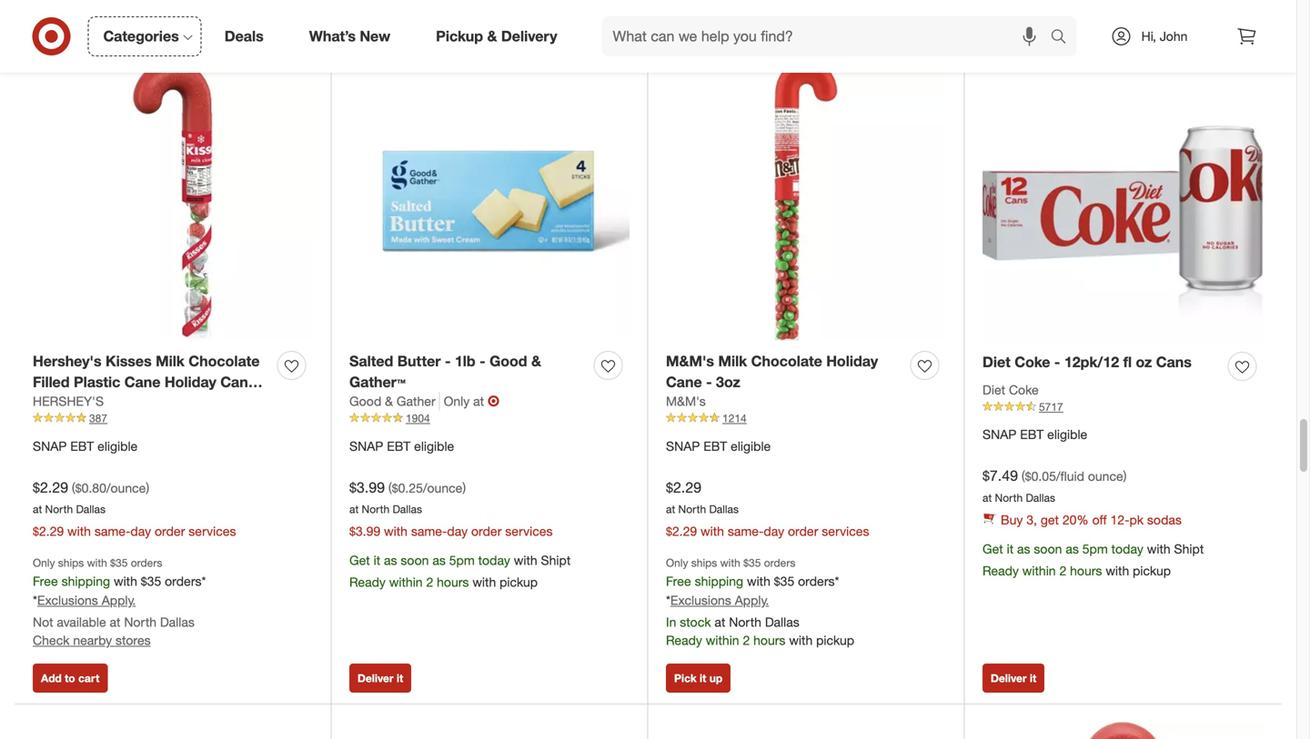 Task type: locate. For each thing, give the bounding box(es) containing it.
diet coke link
[[983, 381, 1039, 399]]

3 order from the left
[[788, 524, 818, 539]]

1 horizontal spatial exclusions apply. button
[[670, 592, 769, 610]]

get for $3.99
[[349, 553, 370, 569]]

1 horizontal spatial deliver it button
[[983, 664, 1045, 693]]

deliver
[[358, 672, 393, 685], [991, 672, 1027, 685]]

snap ebt eligible for $3.99
[[349, 438, 454, 454]]

soon
[[1034, 541, 1062, 557], [401, 553, 429, 569]]

2 diet from the top
[[983, 382, 1005, 398]]

get
[[983, 541, 1003, 557], [349, 553, 370, 569]]

within down 3,
[[1022, 563, 1056, 579]]

0 horizontal spatial exclusions apply. button
[[37, 592, 136, 610]]

order inside $2.29 ( $0.80 /ounce ) at north dallas $2.29 with same-day order services
[[155, 524, 185, 539]]

- left 12pk/12
[[1054, 353, 1060, 371]]

dallas inside $3.99 ( $0.25 /ounce ) at north dallas $3.99 with same-day order services
[[393, 503, 422, 516]]

m&m's inside m&m's milk chocolate holiday cane - 3oz
[[666, 352, 714, 370]]

0 horizontal spatial soon
[[401, 553, 429, 569]]

free
[[33, 574, 58, 590], [666, 574, 691, 590]]

/ounce
[[106, 480, 146, 496], [423, 480, 462, 496]]

eligible down the 387
[[97, 438, 138, 454]]

order for $3.99
[[471, 524, 502, 539]]

1 vertical spatial m&m's
[[666, 394, 706, 410]]

eligible down 1904 on the bottom
[[414, 438, 454, 454]]

&
[[487, 27, 497, 45], [531, 352, 541, 370], [385, 394, 393, 410]]

shipping up stock
[[695, 574, 743, 590]]

diet for diet coke
[[983, 382, 1005, 398]]

- inside hershey's kisses milk chocolate filled plastic cane holiday candy - 2.88oz
[[33, 394, 39, 412]]

1 horizontal spatial (
[[388, 480, 392, 496]]

0 horizontal spatial pickup
[[500, 574, 538, 590]]

ships
[[58, 556, 84, 570], [691, 556, 717, 570]]

ebt down 1214
[[703, 438, 727, 454]]

good down gather™
[[349, 394, 381, 410]]

only inside only ships with $35 orders free shipping with $35 orders* * exclusions apply. in stock at  north dallas ready within 2 hours with pickup
[[666, 556, 688, 570]]

& for pickup & delivery
[[487, 27, 497, 45]]

1 horizontal spatial )
[[462, 480, 466, 496]]

shipt
[[1174, 541, 1204, 557], [541, 553, 571, 569]]

same- inside $3.99 ( $0.25 /ounce ) at north dallas $3.99 with same-day order services
[[411, 524, 447, 539]]

cane down kisses
[[124, 373, 161, 391]]

deliver it for $3.99
[[358, 672, 403, 685]]

& down gather™
[[385, 394, 393, 410]]

1 m&m's from the top
[[666, 352, 714, 370]]

m&m's for m&m's milk chocolate holiday cane - 3oz
[[666, 352, 714, 370]]

2 horizontal spatial )
[[1123, 469, 1127, 485]]

3 same- from the left
[[728, 524, 764, 539]]

day inside $2.29 ( $0.80 /ounce ) at north dallas $2.29 with same-day order services
[[130, 524, 151, 539]]

2 horizontal spatial within
[[1022, 563, 1056, 579]]

2 horizontal spatial order
[[788, 524, 818, 539]]

1 horizontal spatial today
[[1111, 541, 1143, 557]]

shipping inside only ships with $35 orders free shipping with $35 orders* * exclusions apply. not available at north dallas check nearby stores
[[62, 574, 110, 590]]

1 orders* from the left
[[165, 574, 206, 590]]

1 deliver it button from the left
[[349, 664, 411, 693]]

1 vertical spatial &
[[531, 352, 541, 370]]

hershey's kisses milk chocolate filled plastic cane holiday candy - 2.88oz link
[[33, 351, 270, 412]]

- left "3oz"
[[706, 373, 712, 391]]

orders* inside only ships with $35 orders free shipping with $35 orders* * exclusions apply. in stock at  north dallas ready within 2 hours with pickup
[[798, 574, 839, 590]]

1 horizontal spatial orders*
[[798, 574, 839, 590]]

ships up available on the bottom left of the page
[[58, 556, 84, 570]]

0 horizontal spatial /ounce
[[106, 480, 146, 496]]

1 horizontal spatial deliver it
[[991, 672, 1036, 685]]

$3.99
[[349, 479, 385, 497], [349, 524, 380, 539]]

exclusions up available on the bottom left of the page
[[37, 593, 98, 609]]

) inside $2.29 ( $0.80 /ounce ) at north dallas $2.29 with same-day order services
[[146, 480, 149, 496]]

ships inside only ships with $35 orders free shipping with $35 orders* * exclusions apply. in stock at  north dallas ready within 2 hours with pickup
[[691, 556, 717, 570]]

1 order from the left
[[155, 524, 185, 539]]

( down "2.88oz"
[[72, 480, 75, 496]]

/ounce for $2.29
[[106, 480, 146, 496]]

2 horizontal spatial same-
[[728, 524, 764, 539]]

order inside $2.29 at north dallas $2.29 with same-day order services
[[788, 524, 818, 539]]

m&m's for m&m's
[[666, 394, 706, 410]]

free up not
[[33, 574, 58, 590]]

0 horizontal spatial exclusions
[[37, 593, 98, 609]]

) right $0.25
[[462, 480, 466, 496]]

0 horizontal spatial milk
[[156, 352, 185, 370]]

0 horizontal spatial shipt
[[541, 553, 571, 569]]

5pm down $3.99 ( $0.25 /ounce ) at north dallas $3.99 with same-day order services
[[449, 553, 475, 569]]

only inside only ships with $35 orders free shipping with $35 orders* * exclusions apply. not available at north dallas check nearby stores
[[33, 556, 55, 570]]

( right $7.49
[[1022, 469, 1025, 485]]

1 horizontal spatial same-
[[411, 524, 447, 539]]

ships for hershey's kisses milk chocolate filled plastic cane holiday candy - 2.88oz
[[58, 556, 84, 570]]

2 free from the left
[[666, 574, 691, 590]]

2 day from the left
[[447, 524, 468, 539]]

2 * from the left
[[666, 593, 670, 609]]

1 horizontal spatial soon
[[1034, 541, 1062, 557]]

sponsored
[[1228, 13, 1281, 27]]

1 horizontal spatial ready
[[666, 633, 702, 649]]

5pm for $3.99
[[449, 553, 475, 569]]

coke down diet coke - 12pk/12 fl oz cans link
[[1009, 382, 1039, 398]]

orders
[[131, 556, 162, 570], [764, 556, 795, 570]]

2 deliver it button from the left
[[983, 664, 1045, 693]]

1 /ounce from the left
[[106, 480, 146, 496]]

1 horizontal spatial holiday
[[826, 352, 878, 370]]

salted butter - 1lb - good & gather™ image
[[349, 60, 630, 341], [349, 60, 630, 341]]

orders*
[[165, 574, 206, 590], [798, 574, 839, 590]]

within
[[1022, 563, 1056, 579], [389, 574, 423, 590], [706, 633, 739, 649]]

1 horizontal spatial /ounce
[[423, 480, 462, 496]]

2 chocolate from the left
[[751, 352, 822, 370]]

0 horizontal spatial orders*
[[165, 574, 206, 590]]

1 free from the left
[[33, 574, 58, 590]]

exclusions apply. button up stock
[[670, 592, 769, 610]]

it
[[1007, 541, 1014, 557], [374, 553, 380, 569], [397, 672, 403, 685], [700, 672, 706, 685], [1030, 672, 1036, 685]]

snap down "2.88oz"
[[33, 438, 67, 454]]

5pm down buy 3, get 20% off 12-pk sodas
[[1082, 541, 1108, 557]]

today down 12-
[[1111, 541, 1143, 557]]

orders* for m&m's milk chocolate holiday cane - 3oz
[[798, 574, 839, 590]]

/ounce down the 387
[[106, 480, 146, 496]]

exclusions apply. button for m&m's milk chocolate holiday cane - 3oz
[[670, 592, 769, 610]]

1 horizontal spatial &
[[487, 27, 497, 45]]

orders inside only ships with $35 orders free shipping with $35 orders* * exclusions apply. in stock at  north dallas ready within 2 hours with pickup
[[764, 556, 795, 570]]

$3.99 ( $0.25 /ounce ) at north dallas $3.99 with same-day order services
[[349, 479, 553, 539]]

at inside $2.29 at north dallas $2.29 with same-day order services
[[666, 503, 675, 516]]

* inside only ships with $35 orders free shipping with $35 orders* * exclusions apply. not available at north dallas check nearby stores
[[33, 593, 37, 609]]

)
[[1123, 469, 1127, 485], [146, 480, 149, 496], [462, 480, 466, 496]]

0 horizontal spatial services
[[189, 524, 236, 539]]

0 vertical spatial diet
[[983, 353, 1011, 371]]

0 horizontal spatial ready
[[349, 574, 386, 590]]

0 vertical spatial coke
[[1015, 353, 1050, 371]]

only for m&m's milk chocolate holiday cane - 3oz
[[666, 556, 688, 570]]

0 horizontal spatial shipping
[[62, 574, 110, 590]]

only for hershey's kisses milk chocolate filled plastic cane holiday candy - 2.88oz
[[33, 556, 55, 570]]

* up the in
[[666, 593, 670, 609]]

today for $7.49
[[1111, 541, 1143, 557]]

cane inside m&m's milk chocolate holiday cane - 3oz
[[666, 373, 702, 391]]

coke
[[1015, 353, 1050, 371], [1009, 382, 1039, 398]]

2 horizontal spatial (
[[1022, 469, 1025, 485]]

/ounce inside $2.29 ( $0.80 /ounce ) at north dallas $2.29 with same-day order services
[[106, 480, 146, 496]]

0 horizontal spatial order
[[155, 524, 185, 539]]

- left 1lb on the left of page
[[445, 352, 451, 370]]

& right pickup
[[487, 27, 497, 45]]

2 deliver from the left
[[991, 672, 1027, 685]]

only up not
[[33, 556, 55, 570]]

- inside m&m's milk chocolate holiday cane - 3oz
[[706, 373, 712, 391]]

good up ¬
[[490, 352, 527, 370]]

same- down $0.80
[[94, 524, 130, 539]]

1 horizontal spatial orders
[[764, 556, 795, 570]]

) up 12-
[[1123, 469, 1127, 485]]

0 vertical spatial m&m's
[[666, 352, 714, 370]]

) for hershey's kisses milk chocolate filled plastic cane holiday candy - 2.88oz
[[146, 480, 149, 496]]

2 $3.99 from the top
[[349, 524, 380, 539]]

snap ebt eligible down 5717
[[983, 427, 1087, 443]]

pickup
[[1133, 563, 1171, 579], [500, 574, 538, 590], [816, 633, 854, 649]]

holiday
[[826, 352, 878, 370], [165, 373, 216, 391]]

1 horizontal spatial *
[[666, 593, 670, 609]]

1 $3.99 from the top
[[349, 479, 385, 497]]

2 horizontal spatial 2
[[1059, 563, 1066, 579]]

shipt for salted butter - 1lb - good & gather™
[[541, 553, 571, 569]]

2 horizontal spatial pickup
[[1133, 563, 1171, 579]]

0 horizontal spatial 5pm
[[449, 553, 475, 569]]

1904
[[406, 412, 430, 425]]

soon down get
[[1034, 541, 1062, 557]]

same- inside $2.29 at north dallas $2.29 with same-day order services
[[728, 524, 764, 539]]

ships inside only ships with $35 orders free shipping with $35 orders* * exclusions apply. not available at north dallas check nearby stores
[[58, 556, 84, 570]]

2 horizontal spatial hours
[[1070, 563, 1102, 579]]

) for salted butter - 1lb - good & gather™
[[462, 480, 466, 496]]

0 horizontal spatial deliver it button
[[349, 664, 411, 693]]

within for $3.99
[[389, 574, 423, 590]]

2 orders from the left
[[764, 556, 795, 570]]

apply. inside only ships with $35 orders free shipping with $35 orders* * exclusions apply. in stock at  north dallas ready within 2 hours with pickup
[[735, 593, 769, 609]]

2 exclusions from the left
[[670, 593, 731, 609]]

pickup & delivery
[[436, 27, 557, 45]]

only up the in
[[666, 556, 688, 570]]

$7.49
[[983, 467, 1018, 485]]

/ounce inside $3.99 ( $0.25 /ounce ) at north dallas $3.99 with same-day order services
[[423, 480, 462, 496]]

1 services from the left
[[189, 524, 236, 539]]

1 horizontal spatial shipt
[[1174, 541, 1204, 557]]

2 order from the left
[[471, 524, 502, 539]]

0 horizontal spatial day
[[130, 524, 151, 539]]

only down salted butter - 1lb - good & gather™ link at the left of page
[[444, 394, 470, 410]]

( inside $2.29 ( $0.80 /ounce ) at north dallas $2.29 with same-day order services
[[72, 480, 75, 496]]

within down $3.99 ( $0.25 /ounce ) at north dallas $3.99 with same-day order services
[[389, 574, 423, 590]]

exclusions apply. button
[[37, 592, 136, 610], [670, 592, 769, 610]]

pickup for $7.49
[[1133, 563, 1171, 579]]

0 horizontal spatial deliver it
[[358, 672, 403, 685]]

( for $2.29
[[72, 480, 75, 496]]

1 horizontal spatial chocolate
[[751, 352, 822, 370]]

1 vertical spatial coke
[[1009, 382, 1039, 398]]

hi, john
[[1141, 28, 1188, 44]]

day inside $2.29 at north dallas $2.29 with same-day order services
[[764, 524, 784, 539]]

ebt down the 387
[[70, 438, 94, 454]]

north inside $3.99 ( $0.25 /ounce ) at north dallas $3.99 with same-day order services
[[362, 503, 389, 516]]

soon for $7.49
[[1034, 541, 1062, 557]]

get it as soon as 5pm today with shipt ready within 2 hours with pickup down $3.99 ( $0.25 /ounce ) at north dallas $3.99 with same-day order services
[[349, 553, 571, 590]]

orders inside only ships with $35 orders free shipping with $35 orders* * exclusions apply. not available at north dallas check nearby stores
[[131, 556, 162, 570]]

diet coke - 12pk/12 fl oz cans link
[[983, 352, 1192, 373]]

1 horizontal spatial good
[[490, 352, 527, 370]]

2 horizontal spatial day
[[764, 524, 784, 539]]

2 apply. from the left
[[735, 593, 769, 609]]

ships up stock
[[691, 556, 717, 570]]

same- for $3.99
[[411, 524, 447, 539]]

dallas
[[1026, 491, 1055, 505], [76, 503, 106, 516], [393, 503, 422, 516], [709, 503, 739, 516], [160, 614, 195, 630], [765, 614, 799, 630]]

exclusions inside only ships with $35 orders free shipping with $35 orders* * exclusions apply. not available at north dallas check nearby stores
[[37, 593, 98, 609]]

2 horizontal spatial services
[[822, 524, 869, 539]]

get it as soon as 5pm today with shipt ready within 2 hours with pickup for $3.99
[[349, 553, 571, 590]]

snap ebt eligible
[[983, 427, 1087, 443], [33, 438, 138, 454], [349, 438, 454, 454], [666, 438, 771, 454]]

2 exclusions apply. button from the left
[[670, 592, 769, 610]]

1 orders from the left
[[131, 556, 162, 570]]

$0.80
[[75, 480, 106, 496]]

0 vertical spatial $3.99
[[349, 479, 385, 497]]

today
[[1111, 541, 1143, 557], [478, 553, 510, 569]]

free up the in
[[666, 574, 691, 590]]

exclusions
[[37, 593, 98, 609], [670, 593, 731, 609]]

2 /ounce from the left
[[423, 480, 462, 496]]

m&m's link
[[666, 393, 706, 411]]

chocolate up candy
[[189, 352, 260, 370]]

shipping
[[62, 574, 110, 590], [695, 574, 743, 590]]

1 horizontal spatial day
[[447, 524, 468, 539]]

categories link
[[88, 16, 202, 56]]

1 horizontal spatial exclusions
[[670, 593, 731, 609]]

( inside $7.49 ( $0.05 /fluid ounce ) at north dallas
[[1022, 469, 1025, 485]]

buy
[[1001, 512, 1023, 528]]

1 cane from the left
[[124, 373, 161, 391]]

0 horizontal spatial orders
[[131, 556, 162, 570]]

1 day from the left
[[130, 524, 151, 539]]

services inside $3.99 ( $0.25 /ounce ) at north dallas $3.99 with same-day order services
[[505, 524, 553, 539]]

eligible down 5717
[[1047, 427, 1087, 443]]

chocolate up the 1214 link
[[751, 352, 822, 370]]

holiday up the 1214 link
[[826, 352, 878, 370]]

0 horizontal spatial within
[[389, 574, 423, 590]]

3 services from the left
[[822, 524, 869, 539]]

add to cart button
[[33, 664, 108, 693]]

snap for $7.49
[[983, 427, 1017, 443]]

2 vertical spatial &
[[385, 394, 393, 410]]

get it as soon as 5pm today with shipt ready within 2 hours with pickup down buy 3, get 20% off 12-pk sodas
[[983, 541, 1204, 579]]

$35
[[110, 556, 128, 570], [743, 556, 761, 570], [141, 574, 161, 590], [774, 574, 794, 590]]

diet
[[983, 353, 1011, 371], [983, 382, 1005, 398]]

filled
[[33, 373, 70, 391]]

shipping inside only ships with $35 orders free shipping with $35 orders* * exclusions apply. in stock at  north dallas ready within 2 hours with pickup
[[695, 574, 743, 590]]

1 horizontal spatial hours
[[753, 633, 785, 649]]

1 horizontal spatial milk
[[718, 352, 747, 370]]

1 vertical spatial good
[[349, 394, 381, 410]]

cane up "m&m's" link
[[666, 373, 702, 391]]

snap up $7.49
[[983, 427, 1017, 443]]

387 link
[[33, 411, 313, 427]]

0 horizontal spatial hours
[[437, 574, 469, 590]]

1 horizontal spatial pickup
[[816, 633, 854, 649]]

diet up $7.49
[[983, 382, 1005, 398]]

gather™
[[349, 373, 406, 391]]

fl
[[1123, 353, 1132, 371]]

dallas inside $2.29 at north dallas $2.29 with same-day order services
[[709, 503, 739, 516]]

1 horizontal spatial only
[[444, 394, 470, 410]]

1 horizontal spatial get it as soon as 5pm today with shipt ready within 2 hours with pickup
[[983, 541, 1204, 579]]

( down good & gather link
[[388, 480, 392, 496]]

only inside good & gather only at ¬
[[444, 394, 470, 410]]

it for salted butter - 1lb - good & gather™
[[397, 672, 403, 685]]

available
[[57, 614, 106, 630]]

1 horizontal spatial cane
[[666, 373, 702, 391]]

2 same- from the left
[[411, 524, 447, 539]]

1 chocolate from the left
[[189, 352, 260, 370]]

1 horizontal spatial ships
[[691, 556, 717, 570]]

*
[[33, 593, 37, 609], [666, 593, 670, 609]]

2 ships from the left
[[691, 556, 717, 570]]

1 horizontal spatial shipping
[[695, 574, 743, 590]]

2 deliver it from the left
[[991, 672, 1036, 685]]

deliver for $3.99
[[358, 672, 393, 685]]

exclusions inside only ships with $35 orders free shipping with $35 orders* * exclusions apply. in stock at  north dallas ready within 2 hours with pickup
[[670, 593, 731, 609]]

1 apply. from the left
[[102, 593, 136, 609]]

same- inside $2.29 ( $0.80 /ounce ) at north dallas $2.29 with same-day order services
[[94, 524, 130, 539]]

deals
[[224, 27, 264, 45]]

it inside button
[[700, 672, 706, 685]]

ebt
[[1020, 427, 1044, 443], [70, 438, 94, 454], [387, 438, 411, 454], [703, 438, 727, 454]]

snap ebt eligible down 1214
[[666, 438, 771, 454]]

1 same- from the left
[[94, 524, 130, 539]]

dallas inside $2.29 ( $0.80 /ounce ) at north dallas $2.29 with same-day order services
[[76, 503, 106, 516]]

ebt down 5717
[[1020, 427, 1044, 443]]

0 horizontal spatial only
[[33, 556, 55, 570]]

0 horizontal spatial ships
[[58, 556, 84, 570]]

0 vertical spatial holiday
[[826, 352, 878, 370]]

0 horizontal spatial holiday
[[165, 373, 216, 391]]

& inside good & gather only at ¬
[[385, 394, 393, 410]]

good & gather link
[[349, 393, 440, 411]]

order inside $3.99 ( $0.25 /ounce ) at north dallas $3.99 with same-day order services
[[471, 524, 502, 539]]

same- up only ships with $35 orders free shipping with $35 orders* * exclusions apply. in stock at  north dallas ready within 2 hours with pickup
[[728, 524, 764, 539]]

- down "filled"
[[33, 394, 39, 412]]

soon for $3.99
[[401, 553, 429, 569]]

milk up "3oz"
[[718, 352, 747, 370]]

2 horizontal spatial &
[[531, 352, 541, 370]]

1 shipping from the left
[[62, 574, 110, 590]]

hershey's kisses milk chocolate filled plastic cane holiday candy - 2.88oz image
[[33, 60, 313, 341], [33, 60, 313, 341]]

1214
[[722, 412, 747, 425]]

holiday inside hershey's kisses milk chocolate filled plastic cane holiday candy - 2.88oz
[[165, 373, 216, 391]]

* for hershey's kisses milk chocolate filled plastic cane holiday candy - 2.88oz
[[33, 593, 37, 609]]

* up not
[[33, 593, 37, 609]]

haribo holiday gold bears filled cane - 2.53oz image
[[983, 723, 1264, 740], [983, 723, 1264, 740]]

add
[[41, 672, 62, 685]]

1 horizontal spatial order
[[471, 524, 502, 539]]

0 horizontal spatial free
[[33, 574, 58, 590]]

milk right kisses
[[156, 352, 185, 370]]

0 vertical spatial good
[[490, 352, 527, 370]]

john
[[1160, 28, 1188, 44]]

0 vertical spatial &
[[487, 27, 497, 45]]

1 diet from the top
[[983, 353, 1011, 371]]

within down stock
[[706, 633, 739, 649]]

at
[[473, 394, 484, 410], [983, 491, 992, 505], [33, 503, 42, 516], [349, 503, 359, 516], [666, 503, 675, 516], [110, 614, 120, 630], [715, 614, 725, 630]]

1 horizontal spatial within
[[706, 633, 739, 649]]

0 horizontal spatial 2
[[426, 574, 433, 590]]

ebt for $2.29
[[70, 438, 94, 454]]

diet coke - 12pk/12 fl oz cans image
[[983, 60, 1264, 342], [983, 60, 1264, 342]]

0 horizontal spatial deliver
[[358, 672, 393, 685]]

pickup inside only ships with $35 orders free shipping with $35 orders* * exclusions apply. in stock at  north dallas ready within 2 hours with pickup
[[816, 633, 854, 649]]

orders down $2.29 at north dallas $2.29 with same-day order services
[[764, 556, 795, 570]]

2 milk from the left
[[718, 352, 747, 370]]

m&m's milk chocolate holiday cane - 3oz image
[[666, 60, 946, 341], [666, 60, 946, 341]]

0 horizontal spatial today
[[478, 553, 510, 569]]

good
[[490, 352, 527, 370], [349, 394, 381, 410]]

shipping for m&m's milk chocolate holiday cane - 3oz
[[695, 574, 743, 590]]

1 vertical spatial $3.99
[[349, 524, 380, 539]]

0 horizontal spatial (
[[72, 480, 75, 496]]

day for $2.29
[[130, 524, 151, 539]]

ounce
[[1088, 469, 1123, 485]]

What can we help you find? suggestions appear below search field
[[602, 16, 1055, 56]]

1 horizontal spatial 5pm
[[1082, 541, 1108, 557]]

- inside diet coke - 12pk/12 fl oz cans link
[[1054, 353, 1060, 371]]

orders down $2.29 ( $0.80 /ounce ) at north dallas $2.29 with same-day order services
[[131, 556, 162, 570]]

orders* down $2.29 ( $0.80 /ounce ) at north dallas $2.29 with same-day order services
[[165, 574, 206, 590]]

exclusions up stock
[[670, 593, 731, 609]]

0 horizontal spatial chocolate
[[189, 352, 260, 370]]

0 horizontal spatial )
[[146, 480, 149, 496]]

5pm for $7.49
[[1082, 541, 1108, 557]]

orders* for hershey's kisses milk chocolate filled plastic cane holiday candy - 2.88oz
[[165, 574, 206, 590]]

2 inside only ships with $35 orders free shipping with $35 orders* * exclusions apply. in stock at  north dallas ready within 2 hours with pickup
[[743, 633, 750, 649]]

chocolate
[[189, 352, 260, 370], [751, 352, 822, 370]]

0 horizontal spatial good
[[349, 394, 381, 410]]

0 horizontal spatial same-
[[94, 524, 130, 539]]

apply. inside only ships with $35 orders free shipping with $35 orders* * exclusions apply. not available at north dallas check nearby stores
[[102, 593, 136, 609]]

2 orders* from the left
[[798, 574, 839, 590]]

soon down $3.99 ( $0.25 /ounce ) at north dallas $3.99 with same-day order services
[[401, 553, 429, 569]]

north inside $2.29 ( $0.80 /ounce ) at north dallas $2.29 with same-day order services
[[45, 503, 73, 516]]

2 horizontal spatial ready
[[983, 563, 1019, 579]]

snap
[[983, 427, 1017, 443], [33, 438, 67, 454], [349, 438, 383, 454], [666, 438, 700, 454]]

ebt down 1904 on the bottom
[[387, 438, 411, 454]]

0 horizontal spatial apply.
[[102, 593, 136, 609]]

1 ships from the left
[[58, 556, 84, 570]]

1 * from the left
[[33, 593, 37, 609]]

1 horizontal spatial deliver
[[991, 672, 1027, 685]]

at inside good & gather only at ¬
[[473, 394, 484, 410]]

diet for diet coke - 12pk/12 fl oz cans
[[983, 353, 1011, 371]]

today for $3.99
[[478, 553, 510, 569]]

snap ebt eligible down the 387
[[33, 438, 138, 454]]

with
[[67, 524, 91, 539], [384, 524, 408, 539], [701, 524, 724, 539], [1147, 541, 1171, 557], [514, 553, 537, 569], [87, 556, 107, 570], [720, 556, 740, 570], [1106, 563, 1129, 579], [114, 574, 137, 590], [747, 574, 770, 590], [472, 574, 496, 590], [789, 633, 813, 649]]

free inside only ships with $35 orders free shipping with $35 orders* * exclusions apply. in stock at  north dallas ready within 2 hours with pickup
[[666, 574, 691, 590]]

1904 link
[[349, 411, 630, 427]]

1 exclusions apply. button from the left
[[37, 592, 136, 610]]

within for $7.49
[[1022, 563, 1056, 579]]

eligible for $3.99
[[414, 438, 454, 454]]

1 exclusions from the left
[[37, 593, 98, 609]]

0 horizontal spatial get
[[349, 553, 370, 569]]

coke up diet coke
[[1015, 353, 1050, 371]]

1 milk from the left
[[156, 352, 185, 370]]

today down $3.99 ( $0.25 /ounce ) at north dallas $3.99 with same-day order services
[[478, 553, 510, 569]]

1 deliver from the left
[[358, 672, 393, 685]]

services inside $2.29 ( $0.80 /ounce ) at north dallas $2.29 with same-day order services
[[189, 524, 236, 539]]

2 m&m's from the top
[[666, 394, 706, 410]]

3 day from the left
[[764, 524, 784, 539]]

0 horizontal spatial &
[[385, 394, 393, 410]]

snap for $2.29
[[33, 438, 67, 454]]

orders* inside only ships with $35 orders free shipping with $35 orders* * exclusions apply. not available at north dallas check nearby stores
[[165, 574, 206, 590]]

2 services from the left
[[505, 524, 553, 539]]

) right $0.80
[[146, 480, 149, 496]]

free for hershey's kisses milk chocolate filled plastic cane holiday candy - 2.88oz
[[33, 574, 58, 590]]

2 horizontal spatial only
[[666, 556, 688, 570]]

* inside only ships with $35 orders free shipping with $35 orders* * exclusions apply. in stock at  north dallas ready within 2 hours with pickup
[[666, 593, 670, 609]]

eligible for $7.49
[[1047, 427, 1087, 443]]

1 horizontal spatial services
[[505, 524, 553, 539]]

1 horizontal spatial 2
[[743, 633, 750, 649]]

same- down $0.25
[[411, 524, 447, 539]]

it for diet coke - 12pk/12 fl oz cans
[[1030, 672, 1036, 685]]

( inside $3.99 ( $0.25 /ounce ) at north dallas $3.99 with same-day order services
[[388, 480, 392, 496]]

orders* down $2.29 at north dallas $2.29 with same-day order services
[[798, 574, 839, 590]]

diet up diet coke
[[983, 353, 1011, 371]]

2 shipping from the left
[[695, 574, 743, 590]]

) inside $3.99 ( $0.25 /ounce ) at north dallas $3.99 with same-day order services
[[462, 480, 466, 496]]

off
[[1092, 512, 1107, 528]]

as
[[1017, 541, 1030, 557], [1066, 541, 1079, 557], [384, 553, 397, 569], [432, 553, 446, 569]]

1 horizontal spatial free
[[666, 574, 691, 590]]

0 horizontal spatial *
[[33, 593, 37, 609]]

1 deliver it from the left
[[358, 672, 403, 685]]

/ounce down 1904 on the bottom
[[423, 480, 462, 496]]

m&m's
[[666, 352, 714, 370], [666, 394, 706, 410]]

0 horizontal spatial cane
[[124, 373, 161, 391]]

snap down good & gather link
[[349, 438, 383, 454]]

1 vertical spatial diet
[[983, 382, 1005, 398]]

holiday up 387 link
[[165, 373, 216, 391]]

day inside $3.99 ( $0.25 /ounce ) at north dallas $3.99 with same-day order services
[[447, 524, 468, 539]]

/fluid
[[1056, 469, 1084, 485]]

1 vertical spatial holiday
[[165, 373, 216, 391]]

snap ebt eligible down 1904 on the bottom
[[349, 438, 454, 454]]

free inside only ships with $35 orders free shipping with $35 orders* * exclusions apply. not available at north dallas check nearby stores
[[33, 574, 58, 590]]

deliver it button for $3.99
[[349, 664, 411, 693]]

0 horizontal spatial get it as soon as 5pm today with shipt ready within 2 hours with pickup
[[349, 553, 571, 590]]

exclusions apply. button up available on the bottom left of the page
[[37, 592, 136, 610]]

shipping up available on the bottom left of the page
[[62, 574, 110, 590]]

nearby
[[73, 633, 112, 649]]

& right 1lb on the left of page
[[531, 352, 541, 370]]

ready
[[983, 563, 1019, 579], [349, 574, 386, 590], [666, 633, 702, 649]]

2 cane from the left
[[666, 373, 702, 391]]



Task type: describe. For each thing, give the bounding box(es) containing it.
check nearby stores button
[[33, 632, 151, 650]]

north inside $7.49 ( $0.05 /fluid ounce ) at north dallas
[[995, 491, 1023, 505]]

north inside $2.29 at north dallas $2.29 with same-day order services
[[678, 503, 706, 516]]

ready inside only ships with $35 orders free shipping with $35 orders* * exclusions apply. in stock at  north dallas ready within 2 hours with pickup
[[666, 633, 702, 649]]

with inside $3.99 ( $0.25 /ounce ) at north dallas $3.99 with same-day order services
[[384, 524, 408, 539]]

& for good & gather only at ¬
[[385, 394, 393, 410]]

gather
[[397, 394, 436, 410]]

to
[[65, 672, 75, 685]]

milk inside m&m's milk chocolate holiday cane - 3oz
[[718, 352, 747, 370]]

butter
[[397, 352, 441, 370]]

what's
[[309, 27, 356, 45]]

at inside $2.29 ( $0.80 /ounce ) at north dallas $2.29 with same-day order services
[[33, 503, 42, 516]]

it for m&m's milk chocolate holiday cane - 3oz
[[700, 672, 706, 685]]

20%
[[1062, 512, 1089, 528]]

coke for diet coke - 12pk/12 fl oz cans
[[1015, 353, 1050, 371]]

shipping for hershey's kisses milk chocolate filled plastic cane holiday candy - 2.88oz
[[62, 574, 110, 590]]

only ships with $35 orders free shipping with $35 orders* * exclusions apply. in stock at  north dallas ready within 2 hours with pickup
[[666, 556, 854, 649]]

deliver it button for $7.49
[[983, 664, 1045, 693]]

milk inside hershey's kisses milk chocolate filled plastic cane holiday candy - 2.88oz
[[156, 352, 185, 370]]

cane inside hershey's kisses milk chocolate filled plastic cane holiday candy - 2.88oz
[[124, 373, 161, 391]]

dallas inside only ships with $35 orders free shipping with $35 orders* * exclusions apply. not available at north dallas check nearby stores
[[160, 614, 195, 630]]

same- for $2.29
[[94, 524, 130, 539]]

stores
[[116, 633, 151, 649]]

pickup
[[436, 27, 483, 45]]

ships for m&m's milk chocolate holiday cane - 3oz
[[691, 556, 717, 570]]

hershey's kisses milk chocolate filled plastic cane holiday candy - 2.88oz
[[33, 352, 265, 412]]

hershey's link
[[33, 393, 104, 411]]

& inside salted butter - 1lb - good & gather™
[[531, 352, 541, 370]]

candy
[[220, 373, 265, 391]]

new
[[360, 27, 390, 45]]

$0.25
[[392, 480, 423, 496]]

1lb
[[455, 352, 476, 370]]

coke for diet coke
[[1009, 382, 1039, 398]]

eligible down 1214
[[731, 438, 771, 454]]

pickup & delivery link
[[420, 16, 580, 56]]

at inside only ships with $35 orders free shipping with $35 orders* * exclusions apply. not available at north dallas check nearby stores
[[110, 614, 120, 630]]

1214 link
[[666, 411, 946, 427]]

) inside $7.49 ( $0.05 /fluid ounce ) at north dallas
[[1123, 469, 1127, 485]]

snap ebt eligible for $7.49
[[983, 427, 1087, 443]]

stock
[[680, 614, 711, 630]]

hi,
[[1141, 28, 1156, 44]]

12pk/12
[[1064, 353, 1119, 371]]

( for $7.49
[[1022, 469, 1025, 485]]

day for $3.99
[[447, 524, 468, 539]]

exclusions for m&m's milk chocolate holiday cane - 3oz
[[670, 593, 731, 609]]

plastic
[[74, 373, 120, 391]]

north inside only ships with $35 orders free shipping with $35 orders* * exclusions apply. in stock at  north dallas ready within 2 hours with pickup
[[729, 614, 761, 630]]

* for m&m's milk chocolate holiday cane - 3oz
[[666, 593, 670, 609]]

holiday inside m&m's milk chocolate holiday cane - 3oz
[[826, 352, 878, 370]]

diet coke - 12pk/12 fl oz cans
[[983, 353, 1192, 371]]

up
[[709, 672, 722, 685]]

snap ebt eligible for $2.29
[[33, 438, 138, 454]]

services inside $2.29 at north dallas $2.29 with same-day order services
[[822, 524, 869, 539]]

oz
[[1136, 353, 1152, 371]]

cart
[[78, 672, 99, 685]]

get for $7.49
[[983, 541, 1003, 557]]

orders for cane
[[131, 556, 162, 570]]

not
[[33, 614, 53, 630]]

$2.29 ( $0.80 /ounce ) at north dallas $2.29 with same-day order services
[[33, 479, 236, 539]]

salted butter - 1lb - good & gather™
[[349, 352, 541, 391]]

services for hershey's kisses milk chocolate filled plastic cane holiday candy - 2.88oz
[[189, 524, 236, 539]]

ready for $7.49
[[983, 563, 1019, 579]]

5717
[[1039, 400, 1063, 414]]

categories
[[103, 27, 179, 45]]

ebt for $3.99
[[387, 438, 411, 454]]

good & gather only at ¬
[[349, 393, 500, 410]]

3,
[[1026, 512, 1037, 528]]

services for salted butter - 1lb - good & gather™
[[505, 524, 553, 539]]

at inside $7.49 ( $0.05 /fluid ounce ) at north dallas
[[983, 491, 992, 505]]

search button
[[1042, 16, 1086, 60]]

dallas inside $7.49 ( $0.05 /fluid ounce ) at north dallas
[[1026, 491, 1055, 505]]

$7.49 ( $0.05 /fluid ounce ) at north dallas
[[983, 467, 1127, 505]]

/ounce for $3.99
[[423, 480, 462, 496]]

exclusions for hershey's kisses milk chocolate filled plastic cane holiday candy - 2.88oz
[[37, 593, 98, 609]]

( for $3.99
[[388, 480, 392, 496]]

at inside $3.99 ( $0.25 /ounce ) at north dallas $3.99 with same-day order services
[[349, 503, 359, 516]]

add to cart
[[41, 672, 99, 685]]

get it as soon as 5pm today with shipt ready within 2 hours with pickup for $7.49
[[983, 541, 1204, 579]]

buy 3, get 20% off 12-pk sodas
[[1001, 512, 1182, 528]]

free for m&m's milk chocolate holiday cane - 3oz
[[666, 574, 691, 590]]

at inside only ships with $35 orders free shipping with $35 orders* * exclusions apply. in stock at  north dallas ready within 2 hours with pickup
[[715, 614, 725, 630]]

ready for $3.99
[[349, 574, 386, 590]]

kisses
[[106, 352, 152, 370]]

with inside $2.29 ( $0.80 /ounce ) at north dallas $2.29 with same-day order services
[[67, 524, 91, 539]]

as down 3,
[[1017, 541, 1030, 557]]

deals link
[[209, 16, 286, 56]]

- right 1lb on the left of page
[[480, 352, 485, 370]]

2 for $7.49
[[1059, 563, 1066, 579]]

pickup for $3.99
[[500, 574, 538, 590]]

orders for 3oz
[[764, 556, 795, 570]]

hours for $7.49
[[1070, 563, 1102, 579]]

within inside only ships with $35 orders free shipping with $35 orders* * exclusions apply. in stock at  north dallas ready within 2 hours with pickup
[[706, 633, 739, 649]]

delivery
[[501, 27, 557, 45]]

hours inside only ships with $35 orders free shipping with $35 orders* * exclusions apply. in stock at  north dallas ready within 2 hours with pickup
[[753, 633, 785, 649]]

387
[[89, 412, 107, 425]]

ebt for $7.49
[[1020, 427, 1044, 443]]

2 for $3.99
[[426, 574, 433, 590]]

m&m's milk chocolate holiday cane - 3oz
[[666, 352, 878, 391]]

hershey's
[[33, 352, 102, 370]]

pick it up
[[674, 672, 722, 685]]

shipt for diet coke - 12pk/12 fl oz cans
[[1174, 541, 1204, 557]]

pick it up button
[[666, 664, 731, 693]]

deliver it for $7.49
[[991, 672, 1036, 685]]

apply. for cane
[[102, 593, 136, 609]]

good inside good & gather only at ¬
[[349, 394, 381, 410]]

m&m's milk chocolate holiday cane - 3oz link
[[666, 351, 903, 393]]

in
[[666, 614, 676, 630]]

snap for $3.99
[[349, 438, 383, 454]]

deliver for $7.49
[[991, 672, 1027, 685]]

¬
[[488, 393, 500, 410]]

only ships with $35 orders free shipping with $35 orders* * exclusions apply. not available at north dallas check nearby stores
[[33, 556, 206, 649]]

as down $0.25
[[384, 553, 397, 569]]

pk
[[1129, 512, 1144, 528]]

check
[[33, 633, 70, 649]]

3oz
[[716, 373, 740, 391]]

good inside salted butter - 1lb - good & gather™
[[490, 352, 527, 370]]

$0.05
[[1025, 469, 1056, 485]]

2.88oz
[[43, 394, 87, 412]]

hershey's
[[33, 394, 104, 410]]

what's new
[[309, 27, 390, 45]]

north inside only ships with $35 orders free shipping with $35 orders* * exclusions apply. not available at north dallas check nearby stores
[[124, 614, 156, 630]]

diet coke
[[983, 382, 1039, 398]]

salted
[[349, 352, 393, 370]]

$2.29 at north dallas $2.29 with same-day order services
[[666, 479, 869, 539]]

5717 link
[[983, 399, 1264, 415]]

dallas inside only ships with $35 orders free shipping with $35 orders* * exclusions apply. in stock at  north dallas ready within 2 hours with pickup
[[765, 614, 799, 630]]

eligible for $2.29
[[97, 438, 138, 454]]

12-
[[1110, 512, 1129, 528]]

sodas
[[1147, 512, 1182, 528]]

chocolate inside hershey's kisses milk chocolate filled plastic cane holiday candy - 2.88oz
[[189, 352, 260, 370]]

snap down "m&m's" link
[[666, 438, 700, 454]]

salted butter - 1lb - good & gather™ link
[[349, 351, 587, 393]]

cans
[[1156, 353, 1192, 371]]

pick
[[674, 672, 697, 685]]

hours for $3.99
[[437, 574, 469, 590]]

what's new link
[[294, 16, 413, 56]]

as down $3.99 ( $0.25 /ounce ) at north dallas $3.99 with same-day order services
[[432, 553, 446, 569]]

with inside $2.29 at north dallas $2.29 with same-day order services
[[701, 524, 724, 539]]

apply. for 3oz
[[735, 593, 769, 609]]

order for $2.29
[[155, 524, 185, 539]]

chocolate inside m&m's milk chocolate holiday cane - 3oz
[[751, 352, 822, 370]]

as down 20%
[[1066, 541, 1079, 557]]

exclusions apply. button for hershey's kisses milk chocolate filled plastic cane holiday candy - 2.88oz
[[37, 592, 136, 610]]

get
[[1041, 512, 1059, 528]]

search
[[1042, 29, 1086, 47]]



Task type: vqa. For each thing, say whether or not it's contained in the screenshot.
topmost More
no



